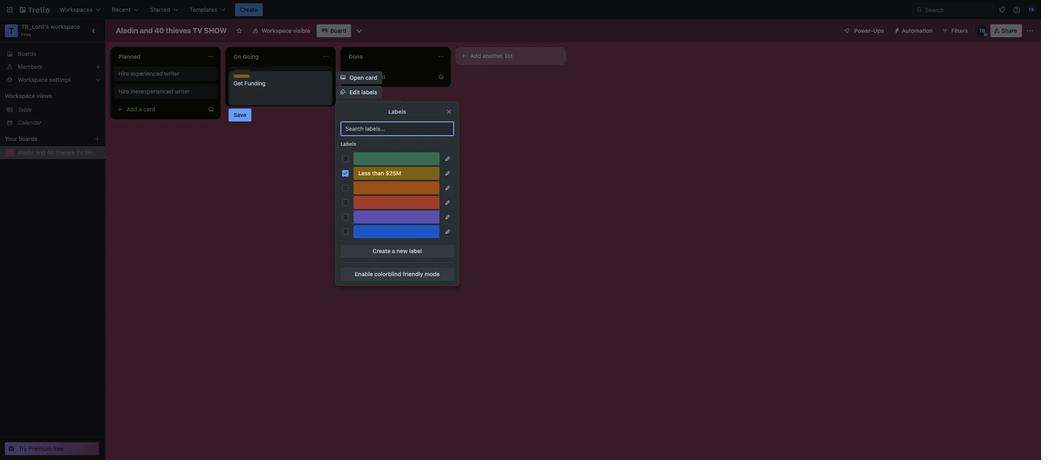 Task type: describe. For each thing, give the bounding box(es) containing it.
change for change members
[[350, 103, 370, 110]]

workspace
[[50, 23, 80, 30]]

1 vertical spatial thieves
[[56, 149, 74, 156]]

premium
[[28, 446, 52, 453]]

Get Funding text field
[[234, 79, 328, 102]]

and inside 'text box'
[[140, 26, 153, 35]]

color: orange, title: none image
[[354, 182, 440, 195]]

open
[[350, 74, 364, 81]]

save button
[[229, 109, 251, 122]]

create a new label button
[[341, 245, 454, 258]]

calendar
[[18, 119, 41, 126]]

boards
[[18, 50, 36, 57]]

edit for edit dates
[[350, 162, 360, 169]]

card right the open
[[365, 74, 377, 81]]

create button
[[235, 3, 263, 16]]

add a card button for create from template… image
[[114, 103, 204, 116]]

0 vertical spatial color: yellow, title: "less than $25m" element
[[234, 70, 250, 73]]

change cover button
[[336, 115, 391, 128]]

hire experienced writer link
[[118, 70, 212, 78]]

1 vertical spatial show
[[85, 149, 102, 156]]

label
[[409, 248, 422, 255]]

table
[[18, 106, 32, 113]]

filters
[[952, 27, 968, 34]]

edit labels
[[350, 89, 377, 96]]

inexexperienced
[[131, 88, 173, 95]]

primary element
[[0, 0, 1041, 19]]

enable colorblind friendly mode button
[[341, 268, 454, 281]]

get
[[234, 75, 243, 82]]

get funding link
[[234, 75, 328, 83]]

t link
[[5, 24, 18, 37]]

move button
[[336, 130, 369, 143]]

labels
[[361, 89, 377, 96]]

40 inside 'text box'
[[154, 26, 164, 35]]

thieves inside 'text box'
[[166, 26, 191, 35]]

calendar link
[[18, 119, 101, 127]]

change members
[[350, 103, 397, 110]]

edit labels button
[[336, 86, 382, 99]]

boards link
[[0, 47, 105, 60]]

0 vertical spatial labels
[[388, 108, 406, 115]]

change members button
[[336, 101, 402, 114]]

tb_lord's workspace link
[[21, 23, 80, 30]]

copy button
[[336, 144, 368, 157]]

0 horizontal spatial tv
[[76, 149, 83, 156]]

tb_lord (tylerblack44) image
[[977, 25, 988, 36]]

power-ups button
[[838, 24, 889, 37]]

try premium free
[[19, 446, 63, 453]]

free
[[53, 446, 63, 453]]

create from template… image
[[208, 106, 214, 113]]

try premium free button
[[5, 443, 99, 456]]

tb_lord's workspace free
[[21, 23, 80, 38]]

save
[[234, 112, 246, 118]]

show inside 'text box'
[[204, 26, 227, 35]]

customize views image
[[355, 27, 363, 35]]

mode
[[425, 271, 440, 278]]

search image
[[916, 6, 923, 13]]

boards
[[19, 135, 38, 142]]

0 horizontal spatial aladin and 40 thieves tv show
[[18, 149, 102, 156]]

add another list button
[[456, 47, 566, 65]]

1 vertical spatial color: yellow, title: "less than $25m" element
[[234, 75, 250, 78]]

tv inside 'text box'
[[193, 26, 202, 35]]

automation
[[902, 27, 933, 34]]

copy
[[350, 147, 363, 154]]

visible
[[293, 27, 310, 34]]

enable
[[355, 271, 373, 278]]

Board name text field
[[112, 24, 231, 37]]

add board image
[[94, 136, 101, 142]]

add a card button for create from template… icon
[[344, 71, 435, 84]]

tyler black (tylerblack44) image
[[1027, 5, 1036, 15]]

hire for hire experienced writer
[[118, 70, 129, 77]]

color: purple, title: none image
[[354, 211, 440, 224]]

hire for hire inexexperienced writer
[[118, 88, 129, 95]]

add for add a card button for create from template… icon
[[357, 73, 368, 80]]

a for add a card button for create from template… icon
[[369, 73, 372, 80]]

members
[[372, 103, 397, 110]]

members
[[18, 63, 42, 70]]

share button
[[991, 24, 1022, 37]]

your boards
[[5, 135, 38, 142]]



Task type: locate. For each thing, give the bounding box(es) containing it.
$25m
[[386, 170, 401, 177]]

create for create a new label
[[373, 248, 391, 255]]

1 horizontal spatial a
[[369, 73, 372, 80]]

writer up the hire inexexperienced writer link
[[164, 70, 179, 77]]

1 horizontal spatial create
[[373, 248, 391, 255]]

workspace visible button
[[247, 24, 315, 37]]

0 horizontal spatial create
[[240, 6, 258, 13]]

writer
[[164, 70, 179, 77], [175, 88, 190, 95]]

hire
[[118, 70, 129, 77], [118, 88, 129, 95]]

color: blue, title: none image
[[354, 225, 440, 238]]

color: yellow, title: "less than $25m" element up 'get'
[[234, 70, 250, 73]]

a down inexexperienced
[[139, 106, 142, 113]]

workspace for workspace visible
[[262, 27, 292, 34]]

labels up search labels… text field
[[388, 108, 406, 115]]

add a card for create from template… image
[[127, 106, 155, 113]]

0 horizontal spatial and
[[36, 149, 45, 156]]

workspace left visible
[[262, 27, 292, 34]]

a left 'new'
[[392, 248, 395, 255]]

0 horizontal spatial 40
[[47, 149, 54, 156]]

1 horizontal spatial aladin
[[116, 26, 138, 35]]

add up "edit labels"
[[357, 73, 368, 80]]

2 hire from the top
[[118, 88, 129, 95]]

add a card button up labels
[[344, 71, 435, 84]]

dates
[[361, 162, 376, 169]]

hire experienced writer
[[118, 70, 179, 77]]

color: yellow, title: "less than $25m" element up save
[[234, 75, 250, 78]]

edit card image
[[322, 70, 328, 77]]

0 horizontal spatial add
[[127, 106, 137, 113]]

add for create from template… image add a card button
[[127, 106, 137, 113]]

another
[[483, 52, 503, 59]]

change inside button
[[350, 118, 370, 125]]

create
[[240, 6, 258, 13], [373, 248, 391, 255]]

1 vertical spatial 40
[[47, 149, 54, 156]]

0 horizontal spatial show
[[85, 149, 102, 156]]

2 vertical spatial color: yellow, title: "less than $25m" element
[[354, 167, 440, 180]]

hire inexexperienced writer
[[118, 88, 190, 95]]

table link
[[18, 106, 101, 114]]

views
[[37, 92, 52, 99]]

0 vertical spatial aladin
[[116, 26, 138, 35]]

add left another
[[470, 52, 481, 59]]

1 vertical spatial writer
[[175, 88, 190, 95]]

add a card for create from template… icon
[[357, 73, 386, 80]]

writer down hire experienced writer link at the left top of page
[[175, 88, 190, 95]]

1 vertical spatial and
[[36, 149, 45, 156]]

0 vertical spatial thieves
[[166, 26, 191, 35]]

archive
[[350, 176, 370, 183]]

sm image
[[891, 24, 902, 36]]

2 horizontal spatial a
[[392, 248, 395, 255]]

ups
[[874, 27, 884, 34]]

0 notifications image
[[998, 5, 1007, 15]]

aladin and 40 thieves tv show inside 'text box'
[[116, 26, 227, 35]]

filters button
[[939, 24, 971, 37]]

writer for hire experienced writer
[[164, 70, 179, 77]]

workspace
[[262, 27, 292, 34], [5, 92, 35, 99]]

show menu image
[[1026, 27, 1034, 35]]

0 vertical spatial create
[[240, 6, 258, 13]]

2 vertical spatial a
[[392, 248, 395, 255]]

0 horizontal spatial aladin
[[18, 149, 34, 156]]

change inside button
[[350, 103, 370, 110]]

add a card down inexexperienced
[[127, 106, 155, 113]]

aladin and 40 thieves tv show
[[116, 26, 227, 35], [18, 149, 102, 156]]

add a card button down hire inexexperienced writer in the left of the page
[[114, 103, 204, 116]]

card up labels
[[374, 73, 386, 80]]

edit for edit labels
[[350, 89, 360, 96]]

funding
[[244, 75, 266, 82]]

add down inexexperienced
[[127, 106, 137, 113]]

0 vertical spatial a
[[369, 73, 372, 80]]

hire left inexexperienced
[[118, 88, 129, 95]]

add a card button
[[344, 71, 435, 84], [114, 103, 204, 116]]

edit dates
[[350, 162, 376, 169]]

labels
[[388, 108, 406, 115], [341, 141, 356, 147]]

automation button
[[891, 24, 938, 37]]

add
[[470, 52, 481, 59], [357, 73, 368, 80], [127, 106, 137, 113]]

2 edit from the top
[[350, 162, 360, 169]]

0 vertical spatial tv
[[193, 26, 202, 35]]

1 vertical spatial tv
[[76, 149, 83, 156]]

aladin inside aladin and 40 thieves tv show 'text box'
[[116, 26, 138, 35]]

change for change cover
[[350, 118, 370, 125]]

1 vertical spatial aladin and 40 thieves tv show
[[18, 149, 102, 156]]

power-ups
[[855, 27, 884, 34]]

0 vertical spatial writer
[[164, 70, 179, 77]]

1 horizontal spatial 40
[[154, 26, 164, 35]]

create a new label
[[373, 248, 422, 255]]

add another list
[[470, 52, 513, 59]]

workspace inside button
[[262, 27, 292, 34]]

1 vertical spatial workspace
[[5, 92, 35, 99]]

tv
[[193, 26, 202, 35], [76, 149, 83, 156]]

colorblind
[[375, 271, 401, 278]]

0 horizontal spatial labels
[[341, 141, 356, 147]]

t
[[9, 26, 14, 35]]

archive button
[[336, 174, 375, 187]]

Search field
[[923, 4, 994, 16]]

than
[[372, 170, 384, 177]]

cover
[[372, 118, 387, 125]]

workspace views
[[5, 92, 52, 99]]

0 vertical spatial workspace
[[262, 27, 292, 34]]

color: green, title: none image
[[354, 152, 440, 165]]

change cover
[[350, 118, 387, 125]]

friendly
[[403, 271, 423, 278]]

enable colorblind friendly mode
[[355, 271, 440, 278]]

0 horizontal spatial add a card button
[[114, 103, 204, 116]]

1 horizontal spatial add
[[357, 73, 368, 80]]

power-
[[855, 27, 874, 34]]

open information menu image
[[1013, 6, 1021, 14]]

open card link
[[336, 71, 382, 84]]

1 horizontal spatial tv
[[193, 26, 202, 35]]

free
[[21, 32, 31, 38]]

workspace for workspace views
[[5, 92, 35, 99]]

and
[[140, 26, 153, 35], [36, 149, 45, 156]]

edit up less
[[350, 162, 360, 169]]

1 change from the top
[[350, 103, 370, 110]]

0 vertical spatial 40
[[154, 26, 164, 35]]

thieves
[[166, 26, 191, 35], [56, 149, 74, 156]]

add for add another list button
[[470, 52, 481, 59]]

workspace up table
[[5, 92, 35, 99]]

list
[[505, 52, 513, 59]]

create for create
[[240, 6, 258, 13]]

1 vertical spatial add a card button
[[114, 103, 204, 116]]

1 horizontal spatial thieves
[[166, 26, 191, 35]]

add a card
[[357, 73, 386, 80], [127, 106, 155, 113]]

create from template… image
[[438, 74, 444, 80]]

0 vertical spatial edit
[[350, 89, 360, 96]]

show
[[204, 26, 227, 35], [85, 149, 102, 156]]

0 vertical spatial aladin and 40 thieves tv show
[[116, 26, 227, 35]]

0 horizontal spatial a
[[139, 106, 142, 113]]

0 vertical spatial add a card
[[357, 73, 386, 80]]

card down inexexperienced
[[143, 106, 155, 113]]

writer for hire inexexperienced writer
[[175, 88, 190, 95]]

a
[[369, 73, 372, 80], [139, 106, 142, 113], [392, 248, 395, 255]]

a right the open
[[369, 73, 372, 80]]

0 vertical spatial hire
[[118, 70, 129, 77]]

try
[[19, 446, 27, 453]]

0 vertical spatial and
[[140, 26, 153, 35]]

share
[[1002, 27, 1017, 34]]

star or unstar board image
[[236, 28, 242, 34]]

tb_lord's
[[21, 23, 49, 30]]

board link
[[317, 24, 351, 37]]

create up star or unstar board icon
[[240, 6, 258, 13]]

1 hire from the top
[[118, 70, 129, 77]]

0 horizontal spatial thieves
[[56, 149, 74, 156]]

edit inside "button"
[[350, 162, 360, 169]]

color: yellow, title: "less than $25m" element containing less than $25m
[[354, 167, 440, 180]]

edit
[[350, 89, 360, 96], [350, 162, 360, 169]]

edit left labels
[[350, 89, 360, 96]]

1 vertical spatial add a card
[[127, 106, 155, 113]]

1 horizontal spatial add a card
[[357, 73, 386, 80]]

show down add board image
[[85, 149, 102, 156]]

Search labels… text field
[[341, 122, 454, 136]]

change down edit labels button
[[350, 103, 370, 110]]

1 vertical spatial add
[[357, 73, 368, 80]]

your boards with 1 items element
[[5, 134, 82, 144]]

1 vertical spatial hire
[[118, 88, 129, 95]]

card for create from template… image
[[143, 106, 155, 113]]

add a card up labels
[[357, 73, 386, 80]]

0 horizontal spatial add a card
[[127, 106, 155, 113]]

0 horizontal spatial workspace
[[5, 92, 35, 99]]

your
[[5, 135, 17, 142]]

1 horizontal spatial add a card button
[[344, 71, 435, 84]]

less
[[358, 170, 371, 177]]

1 horizontal spatial aladin and 40 thieves tv show
[[116, 26, 227, 35]]

color: yellow, title: "less than $25m" element
[[234, 70, 250, 73], [234, 75, 250, 78], [354, 167, 440, 180]]

create left 'new'
[[373, 248, 391, 255]]

edit inside button
[[350, 89, 360, 96]]

1 vertical spatial a
[[139, 106, 142, 113]]

new
[[397, 248, 408, 255]]

1 horizontal spatial workspace
[[262, 27, 292, 34]]

1 vertical spatial labels
[[341, 141, 356, 147]]

1 horizontal spatial and
[[140, 26, 153, 35]]

board
[[331, 27, 346, 34]]

1 horizontal spatial labels
[[388, 108, 406, 115]]

aladin inside aladin and 40 thieves tv show link
[[18, 149, 34, 156]]

hire left experienced
[[118, 70, 129, 77]]

1 vertical spatial create
[[373, 248, 391, 255]]

change
[[350, 103, 370, 110], [350, 118, 370, 125]]

0 vertical spatial show
[[204, 26, 227, 35]]

1 horizontal spatial show
[[204, 26, 227, 35]]

show left star or unstar board icon
[[204, 26, 227, 35]]

aladin and 40 thieves tv show link
[[18, 149, 102, 157]]

change up move at the left top of page
[[350, 118, 370, 125]]

40
[[154, 26, 164, 35], [47, 149, 54, 156]]

less than $25m
[[358, 170, 401, 177]]

experienced
[[131, 70, 163, 77]]

close popover image
[[446, 109, 453, 115]]

get funding
[[234, 75, 266, 82]]

workspace visible
[[262, 27, 310, 34]]

1 edit from the top
[[350, 89, 360, 96]]

0 vertical spatial change
[[350, 103, 370, 110]]

hire inexexperienced writer link
[[118, 88, 212, 96]]

create inside "primary" element
[[240, 6, 258, 13]]

open card
[[350, 74, 377, 81]]

1 vertical spatial change
[[350, 118, 370, 125]]

labels down move at the left top of page
[[341, 141, 356, 147]]

2 change from the top
[[350, 118, 370, 125]]

2 vertical spatial add
[[127, 106, 137, 113]]

move
[[350, 133, 364, 139]]

members link
[[0, 60, 105, 73]]

1 vertical spatial edit
[[350, 162, 360, 169]]

edit dates button
[[336, 159, 381, 172]]

card for create from template… icon
[[374, 73, 386, 80]]

0 vertical spatial add a card button
[[344, 71, 435, 84]]

0 vertical spatial add
[[470, 52, 481, 59]]

color: red, title: none image
[[354, 196, 440, 209]]

1 vertical spatial aladin
[[18, 149, 34, 156]]

2 horizontal spatial add
[[470, 52, 481, 59]]

a for create from template… image add a card button
[[139, 106, 142, 113]]

color: yellow, title: "less than $25m" element up color: orange, title: none "image" at the left top of the page
[[354, 167, 440, 180]]



Task type: vqa. For each thing, say whether or not it's contained in the screenshot.
the topmost thieves
yes



